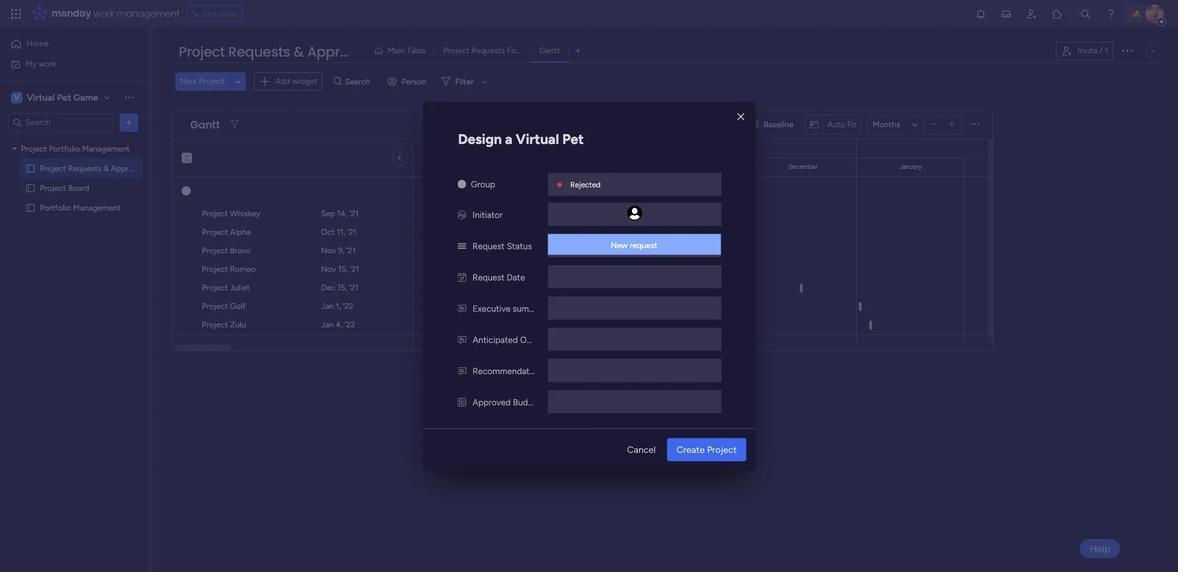 Task type: describe. For each thing, give the bounding box(es) containing it.
project up 'project bravo'
[[202, 227, 228, 237]]

auto fit
[[828, 120, 857, 129]]

december
[[789, 163, 818, 171]]

public board image for portfolio management
[[25, 202, 36, 213]]

work for my
[[39, 59, 56, 69]]

invite
[[1078, 46, 1098, 56]]

inbox image
[[1001, 8, 1012, 20]]

project requests form button
[[435, 42, 531, 60]]

search everything image
[[1080, 8, 1092, 20]]

months
[[873, 119, 900, 129]]

anticipated outcomes
[[473, 334, 561, 345]]

workspace selection element
[[11, 91, 100, 104]]

project portfolio management
[[21, 144, 130, 154]]

15, for dec
[[337, 283, 347, 293]]

main
[[388, 46, 405, 56]]

more dots image
[[971, 120, 979, 129]]

game
[[73, 92, 98, 103]]

executive
[[473, 303, 511, 314]]

golf
[[230, 301, 246, 311]]

request status
[[473, 241, 532, 251]]

'21 for dec 15, '21
[[349, 283, 359, 293]]

portfolio management
[[40, 203, 121, 213]]

pet inside workspace selection element
[[57, 92, 71, 103]]

approvals inside project requests & approvals field
[[307, 42, 376, 61]]

project alpha
[[202, 227, 251, 237]]

4,
[[336, 320, 343, 330]]

a
[[505, 130, 513, 147]]

dec 15, '21
[[321, 283, 359, 293]]

list box containing project portfolio management
[[0, 137, 148, 374]]

Search field
[[342, 74, 377, 90]]

Search in workspace field
[[24, 116, 97, 129]]

help
[[1090, 543, 1111, 555]]

project inside field
[[179, 42, 225, 61]]

design a virtual pet dialog
[[423, 102, 756, 470]]

notifications image
[[975, 8, 987, 20]]

workspace image
[[11, 91, 23, 104]]

juliet
[[230, 283, 250, 293]]

virtual pet game
[[27, 92, 98, 103]]

11,
[[337, 227, 345, 237]]

project golf
[[202, 301, 246, 311]]

virtual inside dialog
[[516, 130, 559, 147]]

new request
[[611, 240, 658, 250]]

& inside field
[[294, 42, 304, 61]]

project board
[[40, 183, 89, 193]]

'21 for nov 9, '21
[[347, 246, 356, 256]]

jan for jan 4, '22
[[321, 320, 334, 330]]

project bravo
[[202, 246, 251, 256]]

angle down image
[[235, 77, 241, 86]]

project inside the design a virtual pet dialog
[[707, 444, 737, 455]]

nov 15, '21
[[321, 264, 359, 274]]

v2 minus image
[[931, 120, 937, 129]]

project left board
[[40, 183, 66, 193]]

project whiskey
[[202, 209, 260, 219]]

plans
[[218, 9, 237, 19]]

form
[[507, 46, 526, 56]]

oct
[[321, 227, 335, 237]]

request date
[[473, 272, 525, 282]]

alpha
[[230, 227, 251, 237]]

v2 today image
[[810, 120, 819, 129]]

january
[[900, 163, 922, 171]]

approved
[[473, 397, 511, 407]]

invite members image
[[1026, 8, 1038, 20]]

requests inside "list box"
[[68, 163, 102, 173]]

oct 11, '21
[[321, 227, 357, 237]]

add
[[275, 76, 290, 86]]

project right public board icon
[[40, 163, 66, 173]]

v2 status image
[[458, 241, 466, 251]]

sep
[[321, 209, 335, 219]]

person button
[[383, 72, 433, 91]]

my
[[25, 59, 37, 69]]

14,
[[337, 209, 347, 219]]

invite / 1 button
[[1056, 42, 1114, 60]]

initiator
[[473, 209, 503, 220]]

select product image
[[10, 8, 22, 20]]

date
[[507, 272, 525, 282]]

recommendation
[[473, 366, 542, 376]]

1
[[1105, 46, 1108, 56]]

v2 collapse down image
[[182, 149, 192, 156]]

v2 collapse up image
[[182, 157, 192, 164]]

my work
[[25, 59, 56, 69]]

status
[[507, 241, 532, 251]]

home button
[[7, 35, 124, 53]]

nov for nov 15, '21
[[321, 264, 336, 274]]

see plans button
[[187, 5, 242, 23]]

fit
[[847, 120, 857, 129]]

zulu
[[230, 320, 246, 330]]

baseline button
[[745, 115, 801, 134]]

new project button
[[175, 72, 230, 91]]

monday work management
[[51, 7, 180, 20]]

v
[[14, 92, 20, 102]]

1 vertical spatial portfolio
[[40, 203, 71, 213]]

v2 sun image
[[458, 179, 466, 189]]

/
[[1100, 46, 1103, 56]]

october
[[580, 163, 603, 171]]

filter
[[455, 77, 474, 87]]

see plans
[[202, 9, 237, 19]]

add widget button
[[254, 72, 323, 91]]

management
[[117, 7, 180, 20]]

see
[[202, 9, 216, 19]]

invite / 1
[[1078, 46, 1108, 56]]

create
[[677, 444, 705, 455]]

main table button
[[370, 42, 435, 60]]

15, for nov
[[338, 264, 348, 274]]

apps image
[[1052, 8, 1063, 20]]

new for new request
[[611, 240, 628, 250]]

request for request status
[[473, 241, 505, 251]]

romeo
[[230, 264, 256, 274]]

'21 for nov 15, '21
[[350, 264, 359, 274]]



Task type: vqa. For each thing, say whether or not it's contained in the screenshot.
'New' related to New Project
yes



Task type: locate. For each thing, give the bounding box(es) containing it.
project requests & approvals inside "list box"
[[40, 163, 147, 173]]

create project button
[[668, 438, 746, 461]]

new inside the design a virtual pet dialog
[[611, 240, 628, 250]]

requests inside project requests form button
[[472, 46, 505, 56]]

v2 long text column image
[[458, 303, 466, 314], [458, 366, 466, 376]]

new
[[180, 77, 197, 86], [611, 240, 628, 250]]

portfolio
[[49, 144, 80, 154], [40, 203, 71, 213]]

v2 long text column image for recommendation
[[458, 366, 466, 376]]

'21
[[349, 209, 359, 219], [347, 227, 357, 237], [347, 246, 356, 256], [350, 264, 359, 274], [349, 283, 359, 293]]

project up project juliet
[[202, 264, 228, 274]]

0 vertical spatial public board image
[[25, 183, 36, 194]]

2021
[[376, 143, 393, 153]]

cancel button
[[618, 438, 665, 461]]

15, down 9, at left
[[338, 264, 348, 274]]

1 horizontal spatial gantt
[[539, 46, 560, 56]]

gantt inside "button"
[[539, 46, 560, 56]]

'21 for oct 11, '21
[[347, 227, 357, 237]]

request right v2 status icon
[[473, 241, 505, 251]]

project right create
[[707, 444, 737, 455]]

management
[[82, 144, 130, 154], [73, 203, 121, 213]]

1 request from the top
[[473, 241, 505, 251]]

1 vertical spatial public board image
[[25, 202, 36, 213]]

board
[[68, 183, 89, 193]]

jan left 1,
[[321, 301, 334, 311]]

add widget
[[275, 76, 317, 86]]

caret down image
[[12, 145, 17, 153]]

public board image
[[25, 183, 36, 194], [25, 202, 36, 213]]

project requests & approvals inside field
[[179, 42, 376, 61]]

auto fit button
[[823, 116, 861, 134]]

public board image
[[25, 163, 36, 174]]

executive summary
[[473, 303, 548, 314]]

portfolio down project board
[[40, 203, 71, 213]]

9,
[[338, 246, 345, 256]]

0 horizontal spatial work
[[39, 59, 56, 69]]

& up add widget
[[294, 42, 304, 61]]

'21 for sep 14, '21
[[349, 209, 359, 219]]

'21 right 11,
[[347, 227, 357, 237]]

1 vertical spatial &
[[104, 163, 109, 173]]

0 horizontal spatial virtual
[[27, 92, 55, 103]]

auto
[[828, 120, 845, 129]]

dapulse date column image
[[458, 272, 466, 282]]

0 vertical spatial 15,
[[338, 264, 348, 274]]

requests left form
[[472, 46, 505, 56]]

dec
[[321, 283, 335, 293]]

group
[[471, 179, 495, 189]]

nov
[[321, 246, 336, 256], [321, 264, 336, 274]]

request right the "dapulse date column" icon
[[473, 272, 505, 282]]

filter button
[[437, 72, 492, 91]]

15, right dec
[[337, 283, 347, 293]]

requests up angle down image
[[228, 42, 290, 61]]

project up filter popup button
[[443, 46, 470, 56]]

0 horizontal spatial &
[[104, 163, 109, 173]]

request
[[473, 241, 505, 251], [473, 272, 505, 282]]

1 vertical spatial management
[[73, 203, 121, 213]]

nov up dec
[[321, 264, 336, 274]]

1 vertical spatial pet
[[562, 130, 584, 147]]

1 nov from the top
[[321, 246, 336, 256]]

project inside "button"
[[199, 77, 225, 86]]

0 vertical spatial request
[[473, 241, 505, 251]]

2 request from the top
[[473, 272, 505, 282]]

project zulu
[[202, 320, 246, 330]]

'21 right 9, at left
[[347, 246, 356, 256]]

project down project alpha
[[202, 246, 228, 256]]

whiskey
[[230, 209, 260, 219]]

jan 4, '22
[[321, 320, 355, 330]]

baseline
[[764, 120, 794, 130]]

1 horizontal spatial new
[[611, 240, 628, 250]]

portfolio down search in workspace field
[[49, 144, 80, 154]]

new project
[[180, 77, 225, 86]]

'22 for jan 4, '22
[[345, 320, 355, 330]]

'22 right 1,
[[343, 301, 354, 311]]

0 horizontal spatial new
[[180, 77, 197, 86]]

0 horizontal spatial gantt
[[190, 117, 220, 132]]

1 horizontal spatial virtual
[[516, 130, 559, 147]]

project right the caret down image
[[21, 144, 47, 154]]

1 vertical spatial gantt
[[190, 117, 220, 132]]

project requests & approvals
[[179, 42, 376, 61], [40, 163, 147, 173]]

person
[[402, 77, 426, 87]]

gantt left add view image
[[539, 46, 560, 56]]

requests for project requests & approvals field
[[228, 42, 290, 61]]

v2 long text column image left executive
[[458, 303, 466, 314]]

0 horizontal spatial pet
[[57, 92, 71, 103]]

1 horizontal spatial approvals
[[307, 42, 376, 61]]

home
[[27, 39, 49, 49]]

0 vertical spatial &
[[294, 42, 304, 61]]

1 vertical spatial nov
[[321, 264, 336, 274]]

jan 1, '22
[[321, 301, 354, 311]]

1 jan from the top
[[321, 301, 334, 311]]

1 vertical spatial 15,
[[337, 283, 347, 293]]

project juliet
[[202, 283, 250, 293]]

project up project golf
[[202, 283, 228, 293]]

v2 plus image
[[949, 120, 955, 129]]

v2 multiple person column image
[[458, 209, 466, 220]]

1 vertical spatial jan
[[321, 320, 334, 330]]

'22 for jan 1, '22
[[343, 301, 354, 311]]

project up project zulu
[[202, 301, 228, 311]]

project down project golf
[[202, 320, 228, 330]]

jan left "4,"
[[321, 320, 334, 330]]

virtual right v
[[27, 92, 55, 103]]

june
[[159, 163, 173, 171]]

'21 down nov 15, '21
[[349, 283, 359, 293]]

pet up october
[[562, 130, 584, 147]]

project requests & approvals up board
[[40, 163, 147, 173]]

gantt
[[539, 46, 560, 56], [190, 117, 220, 132]]

project requests form
[[443, 46, 526, 56]]

1 vertical spatial work
[[39, 59, 56, 69]]

v2 long text column image for executive summary
[[458, 303, 466, 314]]

'21 right 14,
[[349, 209, 359, 219]]

create project
[[677, 444, 737, 455]]

0 vertical spatial work
[[93, 7, 114, 20]]

1 vertical spatial project requests & approvals
[[40, 163, 147, 173]]

monday
[[51, 7, 91, 20]]

requests inside project requests & approvals field
[[228, 42, 290, 61]]

2 nov from the top
[[321, 264, 336, 274]]

help image
[[1106, 8, 1117, 20]]

close image
[[738, 113, 745, 121]]

approvals inside "list box"
[[111, 163, 147, 173]]

0 vertical spatial new
[[180, 77, 197, 86]]

0 vertical spatial v2 long text column image
[[458, 303, 466, 314]]

work right my
[[39, 59, 56, 69]]

design
[[458, 130, 502, 147]]

2 public board image from the top
[[25, 202, 36, 213]]

list box
[[0, 137, 148, 374]]

v2 long text column image down v2 long text column image
[[458, 366, 466, 376]]

bravo
[[230, 246, 251, 256]]

v2 funnel image
[[231, 120, 239, 129]]

1 horizontal spatial work
[[93, 7, 114, 20]]

help button
[[1080, 539, 1121, 558]]

table
[[407, 46, 426, 56]]

1 v2 long text column image from the top
[[458, 303, 466, 314]]

dapulse numbers column image
[[458, 397, 466, 407]]

my work button
[[7, 55, 124, 73]]

approvals up v2 search image
[[307, 42, 376, 61]]

main table
[[388, 46, 426, 56]]

0 horizontal spatial project requests & approvals
[[40, 163, 147, 173]]

work inside button
[[39, 59, 56, 69]]

option
[[0, 138, 148, 141]]

1 horizontal spatial project requests & approvals
[[179, 42, 376, 61]]

nov left 9, at left
[[321, 246, 336, 256]]

summary
[[513, 303, 548, 314]]

approvals left "june"
[[111, 163, 147, 173]]

jan for jan 1, '22
[[321, 301, 334, 311]]

nov 9, '21
[[321, 246, 356, 256]]

project romeo
[[202, 264, 256, 274]]

design a virtual pet
[[458, 130, 584, 147]]

1,
[[336, 301, 341, 311]]

pet
[[57, 92, 71, 103], [562, 130, 584, 147]]

nov for nov 9, '21
[[321, 246, 336, 256]]

1 vertical spatial virtual
[[516, 130, 559, 147]]

0 vertical spatial gantt
[[539, 46, 560, 56]]

management down board
[[73, 203, 121, 213]]

Project Requests & Approvals field
[[176, 42, 376, 62]]

1 horizontal spatial requests
[[228, 42, 290, 61]]

2 jan from the top
[[321, 320, 334, 330]]

virtual right a
[[516, 130, 559, 147]]

requests for project requests form button
[[472, 46, 505, 56]]

0 horizontal spatial requests
[[68, 163, 102, 173]]

1 vertical spatial v2 long text column image
[[458, 366, 466, 376]]

anticipated
[[473, 334, 518, 345]]

november
[[682, 163, 712, 171]]

1 vertical spatial approvals
[[111, 163, 147, 173]]

add view image
[[576, 47, 581, 55]]

sep 14, '21
[[321, 209, 359, 219]]

public board image for project board
[[25, 183, 36, 194]]

requests up board
[[68, 163, 102, 173]]

new left the request
[[611, 240, 628, 250]]

0 vertical spatial pet
[[57, 92, 71, 103]]

work for monday
[[93, 7, 114, 20]]

0 vertical spatial nov
[[321, 246, 336, 256]]

2 v2 long text column image from the top
[[458, 366, 466, 376]]

project requests & approvals up add
[[179, 42, 376, 61]]

virtual
[[27, 92, 55, 103], [516, 130, 559, 147]]

0 vertical spatial virtual
[[27, 92, 55, 103]]

0 vertical spatial approvals
[[307, 42, 376, 61]]

0 vertical spatial project requests & approvals
[[179, 42, 376, 61]]

'22 right "4,"
[[345, 320, 355, 330]]

project up project alpha
[[202, 209, 228, 219]]

new for new project
[[180, 77, 197, 86]]

'21 up dec 15, '21
[[350, 264, 359, 274]]

project left angle down image
[[199, 77, 225, 86]]

james peterson image
[[1146, 5, 1165, 23]]

outcomes
[[520, 334, 561, 345]]

1 vertical spatial '22
[[345, 320, 355, 330]]

virtual inside workspace selection element
[[27, 92, 55, 103]]

gantt left v2 funnel 'icon'
[[190, 117, 220, 132]]

pet left game
[[57, 92, 71, 103]]

1 vertical spatial request
[[473, 272, 505, 282]]

new left angle down image
[[180, 77, 197, 86]]

v2 search image
[[334, 75, 342, 88]]

management up board
[[82, 144, 130, 154]]

request
[[630, 240, 658, 250]]

project up new project
[[179, 42, 225, 61]]

work right monday
[[93, 7, 114, 20]]

2 horizontal spatial requests
[[472, 46, 505, 56]]

0 vertical spatial jan
[[321, 301, 334, 311]]

approved budget
[[473, 397, 541, 407]]

1 horizontal spatial &
[[294, 42, 304, 61]]

cancel
[[627, 444, 656, 455]]

0 vertical spatial management
[[82, 144, 130, 154]]

1 horizontal spatial pet
[[562, 130, 584, 147]]

arrow down image
[[478, 75, 492, 89]]

gantt button
[[531, 42, 569, 60]]

widget
[[292, 76, 317, 86]]

1 vertical spatial new
[[611, 240, 628, 250]]

v2 long text column image
[[458, 334, 466, 345]]

0 vertical spatial '22
[[343, 301, 354, 311]]

& down project portfolio management
[[104, 163, 109, 173]]

new inside the new project "button"
[[180, 77, 197, 86]]

0 horizontal spatial approvals
[[111, 163, 147, 173]]

1 public board image from the top
[[25, 183, 36, 194]]

request for request date
[[473, 272, 505, 282]]

pet inside dialog
[[562, 130, 584, 147]]

rejected
[[570, 180, 601, 189]]

0 vertical spatial portfolio
[[49, 144, 80, 154]]



